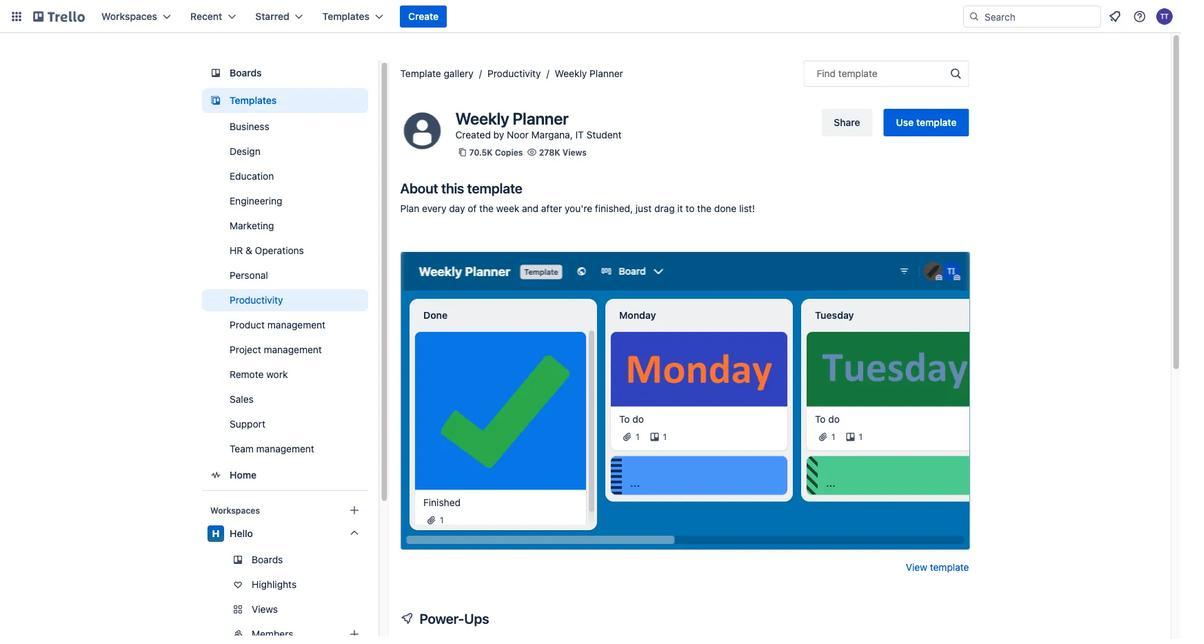 Task type: vqa. For each thing, say whether or not it's contained in the screenshot.
the boards, in the top of the page
no



Task type: locate. For each thing, give the bounding box(es) containing it.
template
[[400, 68, 441, 79]]

1 vertical spatial templates
[[229, 95, 276, 106]]

1 vertical spatial views
[[251, 604, 278, 616]]

1 horizontal spatial productivity
[[487, 68, 541, 79]]

1 vertical spatial boards
[[251, 555, 283, 566]]

management down product management link
[[263, 344, 322, 356]]

this
[[441, 180, 464, 196]]

template
[[838, 68, 878, 79], [916, 117, 957, 128], [467, 180, 522, 196], [930, 562, 969, 574]]

the right of
[[479, 203, 494, 214]]

boards link up templates link on the top left of the page
[[202, 61, 368, 86]]

create
[[408, 11, 439, 22]]

boards link for home
[[202, 61, 368, 86]]

boards link up highlights link
[[202, 550, 368, 572]]

workspaces inside dropdown button
[[101, 11, 157, 22]]

views down it
[[563, 148, 587, 157]]

starred
[[255, 11, 289, 22]]

0 vertical spatial boards
[[229, 67, 261, 79]]

1 horizontal spatial the
[[697, 203, 712, 214]]

boards right board image
[[229, 67, 261, 79]]

1 vertical spatial workspaces
[[210, 506, 260, 516]]

weekly up 'created' on the top left of page
[[455, 109, 509, 128]]

management down support link
[[256, 444, 314, 455]]

template inside button
[[916, 117, 957, 128]]

remote work
[[229, 369, 288, 381]]

management inside project management link
[[263, 344, 322, 356]]

work
[[266, 369, 288, 381]]

productivity link right gallery
[[487, 68, 541, 79]]

template right use
[[916, 117, 957, 128]]

noor margana, it student image
[[400, 109, 444, 153]]

list!
[[739, 203, 755, 214]]

recent button
[[182, 6, 244, 28]]

every
[[422, 203, 446, 214]]

open information menu image
[[1133, 10, 1147, 23]]

of
[[468, 203, 477, 214]]

ups
[[464, 611, 489, 627]]

0 vertical spatial workspaces
[[101, 11, 157, 22]]

boards link for views
[[202, 550, 368, 572]]

highlights
[[251, 580, 296, 591]]

boards link
[[202, 61, 368, 86], [202, 550, 368, 572]]

boards for views
[[251, 555, 283, 566]]

Search field
[[980, 6, 1101, 27]]

1 horizontal spatial productivity link
[[487, 68, 541, 79]]

278k
[[539, 148, 560, 157]]

sales
[[229, 394, 253, 405]]

0 horizontal spatial weekly
[[455, 109, 509, 128]]

template inside field
[[838, 68, 878, 79]]

just
[[636, 203, 652, 214]]

boards
[[229, 67, 261, 79], [251, 555, 283, 566]]

after
[[541, 203, 562, 214]]

use template
[[896, 117, 957, 128]]

1 the from the left
[[479, 203, 494, 214]]

0 vertical spatial productivity
[[487, 68, 541, 79]]

project management link
[[202, 339, 368, 361]]

planner
[[590, 68, 623, 79], [513, 109, 569, 128]]

team
[[229, 444, 253, 455]]

template board image
[[207, 92, 224, 109]]

productivity link
[[487, 68, 541, 79], [202, 290, 368, 312]]

terry turtle (terryturtle) image
[[1156, 8, 1173, 25]]

70.5k
[[469, 148, 493, 157]]

0 vertical spatial views
[[563, 148, 587, 157]]

day
[[449, 203, 465, 214]]

0 vertical spatial management
[[267, 320, 325, 331]]

project
[[229, 344, 261, 356]]

home link
[[202, 463, 368, 488]]

engineering link
[[202, 190, 368, 212]]

planner up 'margana,'
[[513, 109, 569, 128]]

finished,
[[595, 203, 633, 214]]

1 vertical spatial weekly
[[455, 109, 509, 128]]

support link
[[202, 414, 368, 436]]

the right to
[[697, 203, 712, 214]]

0 vertical spatial templates
[[323, 11, 370, 22]]

0 horizontal spatial workspaces
[[101, 11, 157, 22]]

management inside team management "link"
[[256, 444, 314, 455]]

template right the view
[[930, 562, 969, 574]]

1 vertical spatial boards link
[[202, 550, 368, 572]]

gallery
[[444, 68, 474, 79]]

product
[[229, 320, 264, 331]]

0 horizontal spatial productivity
[[229, 295, 283, 306]]

0 vertical spatial boards link
[[202, 61, 368, 86]]

views down highlights
[[251, 604, 278, 616]]

2 boards link from the top
[[202, 550, 368, 572]]

share button
[[821, 109, 873, 137]]

1 vertical spatial management
[[263, 344, 322, 356]]

2 vertical spatial management
[[256, 444, 314, 455]]

the
[[479, 203, 494, 214], [697, 203, 712, 214]]

management up project management link
[[267, 320, 325, 331]]

views
[[563, 148, 587, 157], [251, 604, 278, 616]]

marketing link
[[202, 215, 368, 237]]

templates
[[323, 11, 370, 22], [229, 95, 276, 106]]

weekly down primary element at the top of the page
[[555, 68, 587, 79]]

1 horizontal spatial workspaces
[[210, 506, 260, 516]]

planner down primary element at the top of the page
[[590, 68, 623, 79]]

0 horizontal spatial planner
[[513, 109, 569, 128]]

boards for home
[[229, 67, 261, 79]]

0 vertical spatial planner
[[590, 68, 623, 79]]

project management
[[229, 344, 322, 356]]

boards up highlights
[[251, 555, 283, 566]]

drag
[[654, 203, 675, 214]]

weekly inside weekly planner created by noor margana, it student
[[455, 109, 509, 128]]

workspaces
[[101, 11, 157, 22], [210, 506, 260, 516]]

template right find
[[838, 68, 878, 79]]

productivity link down personal link
[[202, 290, 368, 312]]

and
[[522, 203, 539, 214]]

template for view template
[[930, 562, 969, 574]]

productivity right gallery
[[487, 68, 541, 79]]

1 horizontal spatial weekly
[[555, 68, 587, 79]]

0 vertical spatial productivity link
[[487, 68, 541, 79]]

1 horizontal spatial templates
[[323, 11, 370, 22]]

view template link
[[906, 561, 969, 575]]

management
[[267, 320, 325, 331], [263, 344, 322, 356], [256, 444, 314, 455]]

week
[[496, 203, 519, 214]]

productivity
[[487, 68, 541, 79], [229, 295, 283, 306]]

2 the from the left
[[697, 203, 712, 214]]

1 boards link from the top
[[202, 61, 368, 86]]

template up week
[[467, 180, 522, 196]]

management inside product management link
[[267, 320, 325, 331]]

1 vertical spatial productivity
[[229, 295, 283, 306]]

productivity down the personal
[[229, 295, 283, 306]]

to
[[686, 203, 695, 214]]

templates button
[[314, 6, 392, 28]]

education
[[229, 171, 274, 182]]

create button
[[400, 6, 447, 28]]

search image
[[969, 11, 980, 22]]

weekly
[[555, 68, 587, 79], [455, 109, 509, 128]]

design link
[[202, 141, 368, 163]]

1 horizontal spatial planner
[[590, 68, 623, 79]]

board image
[[207, 65, 224, 81]]

templates up business
[[229, 95, 276, 106]]

it
[[677, 203, 683, 214]]

0 vertical spatial weekly
[[555, 68, 587, 79]]

1 vertical spatial planner
[[513, 109, 569, 128]]

planner inside weekly planner created by noor margana, it student
[[513, 109, 569, 128]]

template gallery link
[[400, 68, 474, 79]]

management for project management
[[263, 344, 322, 356]]

templates link
[[202, 88, 368, 113]]

0 horizontal spatial productivity link
[[202, 290, 368, 312]]

templates right starred dropdown button
[[323, 11, 370, 22]]

highlights link
[[202, 574, 368, 596]]

use
[[896, 117, 914, 128]]

about this template plan every day of the week and after you're finished, just drag it to the done list!
[[400, 180, 755, 214]]

design
[[229, 146, 260, 157]]

product management link
[[202, 314, 368, 337]]

Find template field
[[804, 61, 969, 87]]

plan
[[400, 203, 419, 214]]

0 horizontal spatial the
[[479, 203, 494, 214]]



Task type: describe. For each thing, give the bounding box(es) containing it.
hr & operations link
[[202, 240, 368, 262]]

view template
[[906, 562, 969, 574]]

template inside about this template plan every day of the week and after you're finished, just drag it to the done list!
[[467, 180, 522, 196]]

hr & operations
[[229, 245, 304, 257]]

team management link
[[202, 439, 368, 461]]

weekly planner
[[555, 68, 623, 79]]

created
[[455, 129, 491, 141]]

about
[[400, 180, 438, 196]]

workspaces button
[[93, 6, 179, 28]]

hello
[[229, 529, 253, 540]]

sales link
[[202, 389, 368, 411]]

forward image
[[365, 627, 382, 640]]

copies
[[495, 148, 523, 157]]

starred button
[[247, 6, 311, 28]]

student
[[587, 129, 622, 141]]

278k views
[[539, 148, 587, 157]]

recent
[[190, 11, 222, 22]]

&
[[245, 245, 252, 257]]

done
[[714, 203, 737, 214]]

personal link
[[202, 265, 368, 287]]

you're
[[565, 203, 592, 214]]

hr
[[229, 245, 243, 257]]

primary element
[[0, 0, 1181, 33]]

share
[[834, 117, 860, 128]]

find template
[[817, 68, 878, 79]]

noor
[[507, 129, 529, 141]]

remote
[[229, 369, 263, 381]]

business link
[[202, 116, 368, 138]]

it
[[575, 129, 584, 141]]

find
[[817, 68, 836, 79]]

product management
[[229, 320, 325, 331]]

0 notifications image
[[1107, 8, 1123, 25]]

h
[[212, 529, 219, 540]]

weekly for weekly planner created by noor margana, it student
[[455, 109, 509, 128]]

0 horizontal spatial templates
[[229, 95, 276, 106]]

0 horizontal spatial views
[[251, 604, 278, 616]]

engineering
[[229, 195, 282, 207]]

view
[[906, 562, 927, 574]]

views link
[[202, 599, 382, 621]]

margana,
[[531, 129, 573, 141]]

by
[[494, 129, 504, 141]]

template gallery
[[400, 68, 474, 79]]

home image
[[207, 468, 224, 484]]

weekly for weekly planner
[[555, 68, 587, 79]]

power-ups
[[420, 611, 489, 627]]

back to home image
[[33, 6, 85, 28]]

template for find template
[[838, 68, 878, 79]]

add image
[[346, 627, 362, 640]]

weekly planner created by noor margana, it student
[[455, 109, 622, 141]]

support
[[229, 419, 265, 430]]

templates inside popup button
[[323, 11, 370, 22]]

use template button
[[884, 109, 969, 137]]

personal
[[229, 270, 268, 281]]

home
[[229, 470, 256, 481]]

1 vertical spatial productivity link
[[202, 290, 368, 312]]

team management
[[229, 444, 314, 455]]

remote work link
[[202, 364, 368, 386]]

weekly planner link
[[555, 68, 623, 79]]

education link
[[202, 165, 368, 188]]

business
[[229, 121, 269, 132]]

planner for weekly planner created by noor margana, it student
[[513, 109, 569, 128]]

management for team management
[[256, 444, 314, 455]]

create a workspace image
[[346, 503, 362, 519]]

marketing
[[229, 220, 274, 232]]

operations
[[255, 245, 304, 257]]

power-
[[420, 611, 464, 627]]

template for use template
[[916, 117, 957, 128]]

1 horizontal spatial views
[[563, 148, 587, 157]]

forward image
[[365, 602, 382, 619]]

70.5k copies
[[469, 148, 523, 157]]

planner for weekly planner
[[590, 68, 623, 79]]

management for product management
[[267, 320, 325, 331]]



